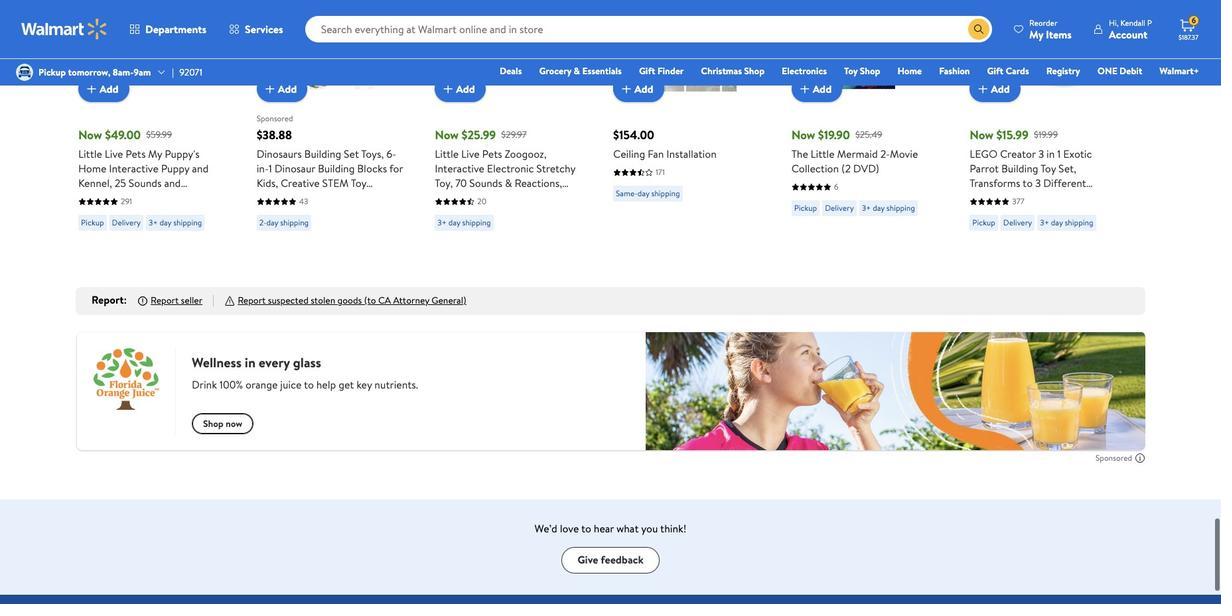 Task type: describe. For each thing, give the bounding box(es) containing it.
to right parrot,
[[1004, 205, 1014, 220]]

ad disclaimer and feedback image
[[1135, 453, 1146, 464]]

one
[[1098, 64, 1118, 78]]

interactive inside now $49.00 $59.99 little live pets my puppy's home interactive puppy and kennel, 25  sounds and reactions, ages 5
[[109, 162, 159, 176]]

6 $187.37
[[1179, 15, 1199, 42]]

& inside now $25.99 $29.97 little live pets zoogooz, interactive electronic stretchy toy, 70  sounds & reactions, ages 5
[[505, 176, 512, 191]]

ages inside sponsored $38.88 dinosaurs building set toys, 6- in-1 dinosaur building blocks for kids, creative stem toy christmas gifts for boys girls ages 6-12
[[257, 205, 279, 220]]

5 inside now $25.99 $29.97 little live pets zoogooz, interactive electronic stretchy toy, 70  sounds & reactions, ages 5
[[460, 191, 466, 205]]

home inside home link
[[898, 64, 922, 78]]

general)
[[432, 294, 467, 307]]

pickup tomorrow, 8am-9am
[[39, 66, 151, 79]]

grocery
[[539, 64, 572, 78]]

live for $49.00
[[105, 147, 123, 162]]

in
[[1047, 147, 1055, 162]]

report :
[[92, 293, 127, 307]]

report for report suspected stolen goods (to ca attorney general)
[[238, 294, 266, 307]]

collection
[[792, 162, 839, 176]]

seller
[[181, 294, 203, 307]]

1 horizontal spatial and
[[192, 162, 209, 176]]

toy,
[[435, 176, 453, 191]]

8am-
[[113, 66, 134, 79]]

lego
[[970, 147, 998, 162]]

0 horizontal spatial and
[[164, 176, 181, 191]]

what
[[617, 522, 639, 536]]

blocks
[[357, 162, 387, 176]]

add button for lego creator 3 in 1 exotic parrot building toy set, transforms to 3 different animal figures - from colorful parrot, to swimming fish, to cute frog, creative toys for kids ages 7 and up, 31136
[[970, 76, 1021, 103]]

add to cart image for $154.00
[[619, 81, 635, 97]]

electronics link
[[776, 64, 833, 78]]

creative inside the now $15.99 $19.99 lego creator 3 in 1 exotic parrot building toy set, transforms to 3 different animal figures - from colorful parrot, to swimming fish, to cute frog, creative toys for kids ages 7 and up, 31136
[[1022, 220, 1061, 235]]

one debit
[[1098, 64, 1143, 78]]

hi, kendall p account
[[1109, 17, 1152, 41]]

add button for the little mermaid 2-movie collection (2 dvd)
[[792, 76, 843, 103]]

-
[[1040, 191, 1044, 205]]

my inside now $49.00 $59.99 little live pets my puppy's home interactive puppy and kennel, 25  sounds and reactions, ages 5
[[148, 147, 162, 162]]

0 vertical spatial 6-
[[386, 147, 396, 162]]

kids,
[[257, 176, 278, 191]]

shipping up 31136
[[1065, 217, 1094, 229]]

kendall
[[1121, 17, 1146, 28]]

lego creator 3 in 1 exotic parrot building toy set, transforms to 3 different animal figures - from colorful parrot, to swimming fish, to cute frog, creative toys for kids ages 7 and up, 31136 image
[[970, 0, 1094, 92]]

now $25.99 $29.97 little live pets zoogooz, interactive electronic stretchy toy, 70  sounds & reactions, ages 5
[[435, 127, 576, 205]]

Walmart Site-Wide search field
[[305, 16, 993, 42]]

goods
[[338, 294, 362, 307]]

3+ day shipping for now $19.90
[[862, 203, 915, 214]]

cute
[[970, 220, 993, 235]]

live for $25.99
[[461, 147, 480, 162]]

building for now
[[1002, 162, 1039, 176]]

give feedback
[[578, 553, 644, 568]]

product group containing now $25.99
[[435, 0, 584, 258]]

$29.97
[[501, 128, 527, 142]]

$38.88
[[257, 127, 292, 144]]

(to
[[364, 294, 376, 307]]

home inside now $49.00 $59.99 little live pets my puppy's home interactive puppy and kennel, 25  sounds and reactions, ages 5
[[78, 162, 106, 176]]

christmas shop
[[701, 64, 765, 78]]

gift finder
[[639, 64, 684, 78]]

boys
[[346, 191, 368, 205]]

now for now $49.00
[[78, 127, 102, 144]]

account
[[1109, 27, 1148, 41]]

ages inside now $25.99 $29.97 little live pets zoogooz, interactive electronic stretchy toy, 70  sounds & reactions, ages 5
[[435, 191, 458, 205]]

now $19.90 $25.49 the little mermaid 2-movie collection (2 dvd)
[[792, 127, 918, 176]]

sponsored $38.88 dinosaurs building set toys, 6- in-1 dinosaur building blocks for kids, creative stem toy christmas gifts for boys girls ages 6-12
[[257, 113, 403, 220]]

give feedback button
[[562, 547, 660, 574]]

add to cart image for lego creator 3 in 1 exotic parrot building toy set, transforms to 3 different animal figures - from colorful parrot, to swimming fish, to cute frog, creative toys for kids ages 7 and up, 31136
[[975, 81, 991, 97]]

291
[[121, 196, 132, 207]]

registry link
[[1041, 64, 1087, 78]]

add for lego creator 3 in 1 exotic parrot building toy set, transforms to 3 different animal figures - from colorful parrot, to swimming fish, to cute frog, creative toys for kids ages 7 and up, 31136
[[991, 82, 1010, 96]]

mermaid
[[837, 147, 878, 162]]

interactive inside now $25.99 $29.97 little live pets zoogooz, interactive electronic stretchy toy, 70  sounds & reactions, ages 5
[[435, 162, 485, 176]]

finder
[[658, 64, 684, 78]]

shipping down puppy
[[173, 217, 202, 229]]

sponsored for sponsored
[[1096, 453, 1133, 464]]

next slide for recently viewed items list image
[[1103, 6, 1135, 37]]

add button for little live pets zoogooz, interactive electronic stretchy toy, 70  sounds & reactions, ages 5
[[435, 76, 486, 103]]

20
[[478, 196, 487, 207]]

toy shop
[[844, 64, 881, 78]]

0 horizontal spatial 2-
[[259, 217, 267, 229]]

ages inside the now $15.99 $19.99 lego creator 3 in 1 exotic parrot building toy set, transforms to 3 different animal figures - from colorful parrot, to swimming fish, to cute frog, creative toys for kids ages 7 and up, 31136
[[992, 235, 1014, 249]]

1 horizontal spatial toy
[[844, 64, 858, 78]]

debit
[[1120, 64, 1143, 78]]

:
[[124, 293, 127, 307]]

product group containing now $15.99
[[970, 0, 1119, 258]]

delivery for $49.00
[[112, 217, 141, 229]]

set
[[344, 147, 359, 162]]

add for the little mermaid 2-movie collection (2 dvd)
[[813, 82, 832, 96]]

hear
[[594, 522, 614, 536]]

hi,
[[1109, 17, 1119, 28]]

ceiling fan installation image
[[613, 0, 737, 92]]

2- inside now $19.90 $25.49 the little mermaid 2-movie collection (2 dvd)
[[881, 147, 890, 162]]

now $49.00 $59.99 little live pets my puppy's home interactive puppy and kennel, 25  sounds and reactions, ages 5
[[78, 127, 209, 205]]

my inside 'reorder my items'
[[1030, 27, 1044, 41]]

walmart+
[[1160, 64, 1200, 78]]

little live pets my puppy's home interactive puppy and kennel, 25  sounds and reactions, ages 5 image
[[78, 0, 202, 92]]

add to cart image for little live pets zoogooz, interactive electronic stretchy toy, 70  sounds & reactions, ages 5
[[440, 81, 456, 97]]

christmas inside sponsored $38.88 dinosaurs building set toys, 6- in-1 dinosaur building blocks for kids, creative stem toy christmas gifts for boys girls ages 6-12
[[257, 191, 303, 205]]

toys
[[1063, 220, 1083, 235]]

92071
[[179, 66, 202, 79]]

delivery for $15.99
[[1004, 217, 1033, 229]]

day down dvd)
[[873, 203, 885, 214]]

one debit link
[[1092, 64, 1149, 78]]

2-day shipping
[[259, 217, 309, 229]]

departments
[[145, 22, 207, 37]]

sponsored for sponsored $38.88 dinosaurs building set toys, 6- in-1 dinosaur building blocks for kids, creative stem toy christmas gifts for boys girls ages 6-12
[[257, 113, 293, 124]]

little for now $25.99
[[435, 147, 459, 162]]

grocery & essentials
[[539, 64, 622, 78]]

3+ for now $49.00
[[149, 217, 158, 229]]

the
[[792, 147, 808, 162]]

same-
[[616, 188, 638, 199]]

parrot
[[970, 162, 999, 176]]

delivery for $19.90
[[825, 203, 854, 214]]

stretchy
[[537, 162, 576, 176]]

product group containing now $19.90
[[792, 0, 941, 258]]

electronic
[[487, 162, 534, 176]]

5 inside now $49.00 $59.99 little live pets my puppy's home interactive puppy and kennel, 25  sounds and reactions, ages 5
[[154, 191, 159, 205]]

377
[[1013, 196, 1025, 207]]

you
[[641, 522, 658, 536]]

$25.49
[[856, 128, 883, 142]]

search icon image
[[974, 24, 985, 35]]

little live pets zoogooz, interactive electronic stretchy  toy, 70  sounds & reactions, ages 5 image
[[435, 0, 559, 92]]

animal
[[970, 191, 1002, 205]]

add for little live pets my puppy's home interactive puppy and kennel, 25  sounds and reactions, ages 5
[[100, 82, 119, 96]]

| 92071
[[172, 66, 202, 79]]

different
[[1044, 176, 1087, 191]]

to right love at the left bottom
[[581, 522, 591, 536]]

day down 'fan'
[[638, 188, 650, 199]]

sounds inside now $49.00 $59.99 little live pets my puppy's home interactive puppy and kennel, 25  sounds and reactions, ages 5
[[129, 176, 162, 191]]

$154.00
[[613, 127, 654, 144]]

zoogooz,
[[505, 147, 547, 162]]

puppy
[[161, 162, 190, 176]]

puppy's
[[165, 147, 200, 162]]

walmart+ link
[[1154, 64, 1206, 78]]

day left 12
[[267, 217, 278, 229]]

$25.99
[[462, 127, 496, 144]]

now for now $25.99
[[435, 127, 459, 144]]

gift cards link
[[982, 64, 1035, 78]]

add for ceiling fan installation
[[635, 82, 654, 96]]

1 inside the now $15.99 $19.99 lego creator 3 in 1 exotic parrot building toy set, transforms to 3 different animal figures - from colorful parrot, to swimming fish, to cute frog, creative toys for kids ages 7 and up, 31136
[[1058, 147, 1061, 162]]

think!
[[661, 522, 687, 536]]

$19.99
[[1034, 128, 1058, 142]]



Task type: vqa. For each thing, say whether or not it's contained in the screenshot.
Now $49.00 $59.99 Little Live Pets My Puppy's Home Interactive Puppy and Kennel, 25  Sounds and Reactions, Ages 5
yes



Task type: locate. For each thing, give the bounding box(es) containing it.
product group containing $38.88
[[257, 0, 406, 258]]

3+ for now $19.90
[[862, 203, 871, 214]]

gift left cards
[[988, 64, 1004, 78]]

same-day shipping
[[616, 188, 680, 199]]

and down puppy's
[[164, 176, 181, 191]]

to left -
[[1023, 176, 1033, 191]]

0 horizontal spatial gift
[[639, 64, 655, 78]]

live
[[105, 147, 123, 162], [461, 147, 480, 162]]

1 vertical spatial creative
[[1022, 220, 1061, 235]]

2 vertical spatial for
[[1085, 220, 1099, 235]]

6 up $187.37
[[1192, 15, 1196, 26]]

shipping
[[652, 188, 680, 199], [887, 203, 915, 214], [173, 217, 202, 229], [280, 217, 309, 229], [462, 217, 491, 229], [1065, 217, 1094, 229]]

2 horizontal spatial report
[[238, 294, 266, 307]]

1 horizontal spatial 2-
[[881, 147, 890, 162]]

ages inside now $49.00 $59.99 little live pets my puppy's home interactive puppy and kennel, 25  sounds and reactions, ages 5
[[128, 191, 151, 205]]

my
[[1030, 27, 1044, 41], [148, 147, 162, 162]]

christmas right finder
[[701, 64, 742, 78]]

toy right electronics link
[[844, 64, 858, 78]]

5 add from the left
[[813, 82, 832, 96]]

1 horizontal spatial sponsored
[[1096, 453, 1133, 464]]

and right puppy
[[192, 162, 209, 176]]

add to cart image
[[84, 81, 100, 97], [619, 81, 635, 97]]

1 horizontal spatial reactions,
[[515, 176, 562, 191]]

pets for $25.99
[[482, 147, 502, 162]]

9am
[[134, 66, 151, 79]]

1 horizontal spatial sounds
[[470, 176, 503, 191]]

now inside now $19.90 $25.49 the little mermaid 2-movie collection (2 dvd)
[[792, 127, 816, 144]]

report seller
[[151, 294, 203, 307]]

shop
[[744, 64, 765, 78], [860, 64, 881, 78]]

1 interactive from the left
[[109, 162, 159, 176]]

3+ up 'up,'
[[1040, 217, 1050, 229]]

1 horizontal spatial little
[[435, 147, 459, 162]]

ages left 12
[[257, 205, 279, 220]]

fan
[[648, 147, 664, 162]]

1 horizontal spatial 5
[[460, 191, 466, 205]]

pickup up kids
[[973, 217, 996, 229]]

essentials
[[582, 64, 622, 78]]

& down zoogooz,
[[505, 176, 512, 191]]

0 vertical spatial my
[[1030, 27, 1044, 41]]

add to cart image down essentials
[[619, 81, 635, 97]]

home left 25
[[78, 162, 106, 176]]

6 add from the left
[[991, 82, 1010, 96]]

interactive
[[109, 162, 159, 176], [435, 162, 485, 176]]

2 horizontal spatial toy
[[1041, 162, 1056, 176]]

day down puppy
[[160, 217, 172, 229]]

3 add button from the left
[[435, 76, 486, 103]]

1 add to cart image from the left
[[84, 81, 100, 97]]

1 left dinosaur
[[269, 162, 272, 176]]

sponsored
[[257, 113, 293, 124], [1096, 453, 1133, 464]]

2 live from the left
[[461, 147, 480, 162]]

3+ down 'toy,'
[[438, 217, 447, 229]]

for right 'toys'
[[1085, 220, 1099, 235]]

pickup down collection
[[794, 203, 817, 214]]

1 pets from the left
[[126, 147, 146, 162]]

now left $49.00
[[78, 127, 102, 144]]

$59.99
[[146, 128, 172, 142]]

0 horizontal spatial 6
[[834, 182, 839, 193]]

1 vertical spatial home
[[78, 162, 106, 176]]

departments button
[[118, 13, 218, 45]]

6 inside 6 $187.37
[[1192, 15, 1196, 26]]

0 horizontal spatial shop
[[744, 64, 765, 78]]

1 horizontal spatial 1
[[1058, 147, 1061, 162]]

3+ day shipping up 31136
[[1040, 217, 1094, 229]]

building for sponsored
[[318, 162, 355, 176]]

0 vertical spatial for
[[389, 162, 403, 176]]

& right the "grocery" at the left top of the page
[[574, 64, 580, 78]]

installation
[[667, 147, 717, 162]]

1 product group from the left
[[78, 0, 227, 258]]

shipping down 20
[[462, 217, 491, 229]]

1 horizontal spatial for
[[389, 162, 403, 176]]

3+ day shipping for now $15.99
[[1040, 217, 1094, 229]]

6- left 43 on the left of the page
[[282, 205, 292, 220]]

fashion link
[[934, 64, 976, 78]]

shop for christmas shop
[[744, 64, 765, 78]]

2 5 from the left
[[460, 191, 466, 205]]

25
[[115, 176, 126, 191]]

$19.90
[[818, 127, 850, 144]]

little inside now $25.99 $29.97 little live pets zoogooz, interactive electronic stretchy toy, 70  sounds & reactions, ages 5
[[435, 147, 459, 162]]

add button
[[78, 76, 129, 103], [257, 76, 308, 103], [435, 76, 486, 103], [613, 76, 664, 103], [792, 76, 843, 103], [970, 76, 1021, 103]]

we'd
[[535, 522, 558, 536]]

1 vertical spatial 3
[[1036, 176, 1041, 191]]

2 gift from the left
[[988, 64, 1004, 78]]

0 vertical spatial 2-
[[881, 147, 890, 162]]

0 vertical spatial &
[[574, 64, 580, 78]]

1 add to cart image from the left
[[262, 81, 278, 97]]

creative down -
[[1022, 220, 1061, 235]]

reactions, inside now $49.00 $59.99 little live pets my puppy's home interactive puppy and kennel, 25  sounds and reactions, ages 5
[[78, 191, 126, 205]]

3+ day shipping down puppy
[[149, 217, 202, 229]]

gift
[[639, 64, 655, 78], [988, 64, 1004, 78]]

sponsored up $38.88
[[257, 113, 293, 124]]

for right blocks
[[389, 162, 403, 176]]

little up 'toy,'
[[435, 147, 459, 162]]

0 horizontal spatial for
[[330, 191, 344, 205]]

building up figures
[[1002, 162, 1039, 176]]

0 horizontal spatial pets
[[126, 147, 146, 162]]

1 horizontal spatial gift
[[988, 64, 1004, 78]]

1 add button from the left
[[78, 76, 129, 103]]

and
[[192, 162, 209, 176], [164, 176, 181, 191], [1025, 235, 1041, 249]]

christmas
[[701, 64, 742, 78], [257, 191, 303, 205]]

pets inside now $25.99 $29.97 little live pets zoogooz, interactive electronic stretchy toy, 70  sounds & reactions, ages 5
[[482, 147, 502, 162]]

6-
[[386, 147, 396, 162], [282, 205, 292, 220]]

3+ day shipping down 20
[[438, 217, 491, 229]]

girls
[[371, 191, 392, 205]]

now inside the now $15.99 $19.99 lego creator 3 in 1 exotic parrot building toy set, transforms to 3 different animal figures - from colorful parrot, to swimming fish, to cute frog, creative toys for kids ages 7 and up, 31136
[[970, 127, 994, 144]]

1 horizontal spatial add to cart image
[[619, 81, 635, 97]]

delivery down (2
[[825, 203, 854, 214]]

2 shop from the left
[[860, 64, 881, 78]]

creative inside sponsored $38.88 dinosaurs building set toys, 6- in-1 dinosaur building blocks for kids, creative stem toy christmas gifts for boys girls ages 6-12
[[281, 176, 320, 191]]

1 horizontal spatial creative
[[1022, 220, 1061, 235]]

add to cart image for now
[[84, 81, 100, 97]]

add up $25.99
[[456, 82, 475, 96]]

1 vertical spatial 6-
[[282, 205, 292, 220]]

5 right 291
[[154, 191, 159, 205]]

shipping down 171
[[652, 188, 680, 199]]

1 add from the left
[[100, 82, 119, 96]]

and right "7"
[[1025, 235, 1041, 249]]

add down the gift finder link
[[635, 82, 654, 96]]

creative up 43 on the left of the page
[[281, 176, 320, 191]]

shipping down 'movie'
[[887, 203, 915, 214]]

grocery & essentials link
[[533, 64, 628, 78]]

1 shop from the left
[[744, 64, 765, 78]]

ages left "7"
[[992, 235, 1014, 249]]

sounds right 25
[[129, 176, 162, 191]]

5 add button from the left
[[792, 76, 843, 103]]

0 horizontal spatial sounds
[[129, 176, 162, 191]]

3+ down dvd)
[[862, 203, 871, 214]]

add down 8am-
[[100, 82, 119, 96]]

2 add to cart image from the left
[[619, 81, 635, 97]]

toys,
[[361, 147, 384, 162]]

$49.00
[[105, 127, 141, 144]]

1 horizontal spatial report
[[151, 294, 179, 307]]

toy inside sponsored $38.88 dinosaurs building set toys, 6- in-1 dinosaur building blocks for kids, creative stem toy christmas gifts for boys girls ages 6-12
[[351, 176, 366, 191]]

add down gift cards link
[[991, 82, 1010, 96]]

the little mermaid 2-movie collection (2 dvd) image
[[792, 0, 915, 92]]

1 horizontal spatial interactive
[[435, 162, 485, 176]]

0 horizontal spatial 5
[[154, 191, 159, 205]]

1 5 from the left
[[154, 191, 159, 205]]

suspected
[[268, 294, 309, 307]]

registry
[[1047, 64, 1081, 78]]

0 horizontal spatial interactive
[[109, 162, 159, 176]]

6- right toys, at left top
[[386, 147, 396, 162]]

movie
[[890, 147, 918, 162]]

1 horizontal spatial pets
[[482, 147, 502, 162]]

report for report seller
[[151, 294, 179, 307]]

6 down collection
[[834, 182, 839, 193]]

1 right in
[[1058, 147, 1061, 162]]

0 horizontal spatial delivery
[[112, 217, 141, 229]]

little for now $49.00
[[78, 147, 102, 162]]

tomorrow,
[[68, 66, 111, 79]]

interactive up 291
[[109, 162, 159, 176]]

home
[[898, 64, 922, 78], [78, 162, 106, 176]]

2 add to cart image from the left
[[440, 81, 456, 97]]

little up kennel,
[[78, 147, 102, 162]]

6 for 6 $187.37
[[1192, 15, 1196, 26]]

0 horizontal spatial report
[[92, 293, 124, 307]]

0 horizontal spatial &
[[505, 176, 512, 191]]

delivery up "7"
[[1004, 217, 1033, 229]]

(2
[[842, 162, 851, 176]]

live inside now $25.99 $29.97 little live pets zoogooz, interactive electronic stretchy toy, 70  sounds & reactions, ages 5
[[461, 147, 480, 162]]

now for now $19.90
[[792, 127, 816, 144]]

3+ down now $49.00 $59.99 little live pets my puppy's home interactive puppy and kennel, 25  sounds and reactions, ages 5
[[149, 217, 158, 229]]

stem
[[322, 176, 349, 191]]

add to cart image down tomorrow,
[[84, 81, 100, 97]]

4 add from the left
[[635, 82, 654, 96]]

add for $38.88
[[278, 82, 297, 96]]

little inside now $19.90 $25.49 the little mermaid 2-movie collection (2 dvd)
[[811, 147, 835, 162]]

add to cart image for $38.88
[[262, 81, 278, 97]]

2- left 12
[[259, 217, 267, 229]]

reactions,
[[515, 176, 562, 191], [78, 191, 126, 205]]

add button for little live pets my puppy's home interactive puppy and kennel, 25  sounds and reactions, ages 5
[[78, 76, 129, 103]]

4 product group from the left
[[613, 0, 763, 258]]

building up gifts
[[318, 162, 355, 176]]

now up lego
[[970, 127, 994, 144]]

3 add to cart image from the left
[[797, 81, 813, 97]]

1 vertical spatial sponsored
[[1096, 453, 1133, 464]]

3 add from the left
[[456, 82, 475, 96]]

0 vertical spatial creative
[[281, 176, 320, 191]]

building
[[304, 147, 341, 162], [318, 162, 355, 176], [1002, 162, 1039, 176]]

reorder
[[1030, 17, 1058, 28]]

now $15.99 $19.99 lego creator 3 in 1 exotic parrot building toy set, transforms to 3 different animal figures - from colorful parrot, to swimming fish, to cute frog, creative toys for kids ages 7 and up, 31136
[[970, 127, 1110, 249]]

interactive down $25.99
[[435, 162, 485, 176]]

1 sounds from the left
[[129, 176, 162, 191]]

0 horizontal spatial home
[[78, 162, 106, 176]]

my left items
[[1030, 27, 1044, 41]]

product group containing $154.00
[[613, 0, 763, 258]]

fish,
[[1066, 205, 1087, 220]]

pets down $49.00
[[126, 147, 146, 162]]

report suspected stolen goods (to ca attorney general) link
[[238, 294, 467, 307]]

building left set
[[304, 147, 341, 162]]

gift left finder
[[639, 64, 655, 78]]

Search search field
[[305, 16, 993, 42]]

0 horizontal spatial 1
[[269, 162, 272, 176]]

2 horizontal spatial little
[[811, 147, 835, 162]]

gift cards
[[988, 64, 1029, 78]]

2 interactive from the left
[[435, 162, 485, 176]]

pickup for now $15.99
[[973, 217, 996, 229]]

reactions, inside now $25.99 $29.97 little live pets zoogooz, interactive electronic stretchy toy, 70  sounds & reactions, ages 5
[[515, 176, 562, 191]]

gift for gift cards
[[988, 64, 1004, 78]]

sponsored inside sponsored $38.88 dinosaurs building set toys, 6- in-1 dinosaur building blocks for kids, creative stem toy christmas gifts for boys girls ages 6-12
[[257, 113, 293, 124]]

0 vertical spatial 6
[[1192, 15, 1196, 26]]

ages right 25
[[128, 191, 151, 205]]

live down $49.00
[[105, 147, 123, 162]]

0 vertical spatial 3
[[1039, 147, 1044, 162]]

0 horizontal spatial sponsored
[[257, 113, 293, 124]]

2 add from the left
[[278, 82, 297, 96]]

now
[[78, 127, 102, 144], [435, 127, 459, 144], [792, 127, 816, 144], [970, 127, 994, 144]]

1 vertical spatial 2-
[[259, 217, 267, 229]]

1 horizontal spatial 6-
[[386, 147, 396, 162]]

0 horizontal spatial add to cart image
[[84, 81, 100, 97]]

now for now $15.99
[[970, 127, 994, 144]]

colorful
[[1072, 191, 1110, 205]]

0 vertical spatial sponsored
[[257, 113, 293, 124]]

product group containing now $49.00
[[78, 0, 227, 258]]

dinosaurs
[[257, 147, 302, 162]]

3 product group from the left
[[435, 0, 584, 258]]

my down $59.99
[[148, 147, 162, 162]]

1 horizontal spatial my
[[1030, 27, 1044, 41]]

live inside now $49.00 $59.99 little live pets my puppy's home interactive puppy and kennel, 25  sounds and reactions, ages 5
[[105, 147, 123, 162]]

little down $19.90
[[811, 147, 835, 162]]

toy inside the now $15.99 $19.99 lego creator 3 in 1 exotic parrot building toy set, transforms to 3 different animal figures - from colorful parrot, to swimming fish, to cute frog, creative toys for kids ages 7 and up, 31136
[[1041, 162, 1056, 176]]

home left fashion
[[898, 64, 922, 78]]

kids
[[970, 235, 989, 249]]

add for little live pets zoogooz, interactive electronic stretchy toy, 70  sounds & reactions, ages 5
[[456, 82, 475, 96]]

pets for $49.00
[[126, 147, 146, 162]]

1 horizontal spatial delivery
[[825, 203, 854, 214]]

add up $38.88
[[278, 82, 297, 96]]

1 inside sponsored $38.88 dinosaurs building set toys, 6- in-1 dinosaur building blocks for kids, creative stem toy christmas gifts for boys girls ages 6-12
[[269, 162, 272, 176]]

we'd love to hear what you think!
[[535, 522, 687, 536]]

3 left from
[[1036, 176, 1041, 191]]

2 now from the left
[[435, 127, 459, 144]]

delivery down 291
[[112, 217, 141, 229]]

1 live from the left
[[105, 147, 123, 162]]

sounds inside now $25.99 $29.97 little live pets zoogooz, interactive electronic stretchy toy, 70  sounds & reactions, ages 5
[[470, 176, 503, 191]]

day down 70
[[449, 217, 460, 229]]

gift for gift finder
[[639, 64, 655, 78]]

$187.37
[[1179, 33, 1199, 42]]

frog,
[[995, 220, 1019, 235]]

give
[[578, 553, 598, 568]]

now inside now $49.00 $59.99 little live pets my puppy's home interactive puppy and kennel, 25  sounds and reactions, ages 5
[[78, 127, 102, 144]]

report suspected stolen goods (to ca attorney general)
[[238, 294, 467, 307]]

3+ for now $15.99
[[1040, 217, 1050, 229]]

1 little from the left
[[78, 147, 102, 162]]

now inside now $25.99 $29.97 little live pets zoogooz, interactive electronic stretchy toy, 70  sounds & reactions, ages 5
[[435, 127, 459, 144]]

3+ day shipping down dvd)
[[862, 203, 915, 214]]

4 add to cart image from the left
[[975, 81, 991, 97]]

dinosaur
[[275, 162, 315, 176]]

dinosaurs building set toys, 6-in-1 dinosaur building blocks for kids, creative stem toy christmas gifts for boys girls ages 6-12 image
[[257, 0, 380, 92]]

5 product group from the left
[[792, 0, 941, 258]]

ages left 20
[[435, 191, 458, 205]]

3 left in
[[1039, 147, 1044, 162]]

sounds up 20
[[470, 176, 503, 191]]

2 little from the left
[[435, 147, 459, 162]]

up,
[[1044, 235, 1059, 249]]

fashion
[[939, 64, 970, 78]]

2 horizontal spatial and
[[1025, 235, 1041, 249]]

toy left set,
[[1041, 162, 1056, 176]]

little inside now $49.00 $59.99 little live pets my puppy's home interactive puppy and kennel, 25  sounds and reactions, ages 5
[[78, 147, 102, 162]]

0 horizontal spatial toy
[[351, 176, 366, 191]]

product group
[[78, 0, 227, 258], [257, 0, 406, 258], [435, 0, 584, 258], [613, 0, 763, 258], [792, 0, 941, 258], [970, 0, 1119, 258]]

0 horizontal spatial live
[[105, 147, 123, 162]]

building inside the now $15.99 $19.99 lego creator 3 in 1 exotic parrot building toy set, transforms to 3 different animal figures - from colorful parrot, to swimming fish, to cute frog, creative toys for kids ages 7 and up, 31136
[[1002, 162, 1039, 176]]

attorney
[[393, 294, 429, 307]]

1 vertical spatial christmas
[[257, 191, 303, 205]]

report for report :
[[92, 293, 124, 307]]

1 horizontal spatial shop
[[860, 64, 881, 78]]

1 horizontal spatial live
[[461, 147, 480, 162]]

pickup down kennel,
[[81, 217, 104, 229]]

0 horizontal spatial my
[[148, 147, 162, 162]]

kennel,
[[78, 176, 112, 191]]

to right fish,
[[1089, 205, 1099, 220]]

shop left electronics link
[[744, 64, 765, 78]]

1 gift from the left
[[639, 64, 655, 78]]

toy
[[844, 64, 858, 78], [1041, 162, 1056, 176], [351, 176, 366, 191]]

pickup for now $19.90
[[794, 203, 817, 214]]

shop left home link
[[860, 64, 881, 78]]

|
[[172, 66, 174, 79]]

1 vertical spatial 6
[[834, 182, 839, 193]]

pickup left tomorrow,
[[39, 66, 66, 79]]

1 vertical spatial for
[[330, 191, 344, 205]]

2- right dvd)
[[881, 147, 890, 162]]

6 product group from the left
[[970, 0, 1119, 258]]

for inside the now $15.99 $19.99 lego creator 3 in 1 exotic parrot building toy set, transforms to 3 different animal figures - from colorful parrot, to swimming fish, to cute frog, creative toys for kids ages 7 and up, 31136
[[1085, 220, 1099, 235]]

shop for toy shop
[[860, 64, 881, 78]]

add to cart image
[[262, 81, 278, 97], [440, 81, 456, 97], [797, 81, 813, 97], [975, 81, 991, 97]]

add button for ceiling fan installation
[[613, 76, 664, 103]]

gift finder link
[[633, 64, 690, 78]]

sounds
[[129, 176, 162, 191], [470, 176, 503, 191]]

add button for $38.88
[[257, 76, 308, 103]]

1 vertical spatial &
[[505, 176, 512, 191]]

now up the
[[792, 127, 816, 144]]

now left $25.99
[[435, 127, 459, 144]]

1 horizontal spatial &
[[574, 64, 580, 78]]

6 add button from the left
[[970, 76, 1021, 103]]

for left boys
[[330, 191, 344, 205]]

add
[[100, 82, 119, 96], [278, 82, 297, 96], [456, 82, 475, 96], [635, 82, 654, 96], [813, 82, 832, 96], [991, 82, 1010, 96]]

1 now from the left
[[78, 127, 102, 144]]

walmart image
[[21, 19, 108, 40]]

pets down $25.99
[[482, 147, 502, 162]]

5
[[154, 191, 159, 205], [460, 191, 466, 205]]

ceiling
[[613, 147, 645, 162]]

swimming
[[1017, 205, 1064, 220]]

1 vertical spatial my
[[148, 147, 162, 162]]

sponsored left ad disclaimer and feedback image
[[1096, 453, 1133, 464]]

3 now from the left
[[792, 127, 816, 144]]

5 left 20
[[460, 191, 466, 205]]

4 add button from the left
[[613, 76, 664, 103]]

shipping down 43 on the left of the page
[[280, 217, 309, 229]]

day up 'up,'
[[1051, 217, 1063, 229]]

reactions, down zoogooz,
[[515, 176, 562, 191]]

and inside the now $15.99 $19.99 lego creator 3 in 1 exotic parrot building toy set, transforms to 3 different animal figures - from colorful parrot, to swimming fish, to cute frog, creative toys for kids ages 7 and up, 31136
[[1025, 235, 1041, 249]]

0 vertical spatial home
[[898, 64, 922, 78]]

2 horizontal spatial delivery
[[1004, 217, 1033, 229]]

1 horizontal spatial home
[[898, 64, 922, 78]]

add to cart image for the little mermaid 2-movie collection (2 dvd)
[[797, 81, 813, 97]]

pets inside now $49.00 $59.99 little live pets my puppy's home interactive puppy and kennel, 25  sounds and reactions, ages 5
[[126, 147, 146, 162]]

christmas up the 2-day shipping
[[257, 191, 303, 205]]

gifts
[[305, 191, 328, 205]]

7
[[1017, 235, 1022, 249]]

6 for 6
[[834, 182, 839, 193]]

live down $25.99
[[461, 147, 480, 162]]

 image
[[16, 64, 33, 81]]

add down electronics link
[[813, 82, 832, 96]]

report seller link
[[151, 294, 203, 307]]

&
[[574, 64, 580, 78], [505, 176, 512, 191]]

2 pets from the left
[[482, 147, 502, 162]]

2 sounds from the left
[[470, 176, 503, 191]]

0 horizontal spatial christmas
[[257, 191, 303, 205]]

exotic
[[1064, 147, 1092, 162]]

4 now from the left
[[970, 127, 994, 144]]

0 horizontal spatial creative
[[281, 176, 320, 191]]

deals
[[500, 64, 522, 78]]

0 horizontal spatial little
[[78, 147, 102, 162]]

set,
[[1059, 162, 1077, 176]]

0 vertical spatial christmas
[[701, 64, 742, 78]]

3 little from the left
[[811, 147, 835, 162]]

0 horizontal spatial reactions,
[[78, 191, 126, 205]]

pickup for now $49.00
[[81, 217, 104, 229]]

2 add button from the left
[[257, 76, 308, 103]]

1 horizontal spatial christmas
[[701, 64, 742, 78]]

reorder my items
[[1030, 17, 1072, 41]]

0 horizontal spatial 6-
[[282, 205, 292, 220]]

transforms
[[970, 176, 1021, 191]]

2 horizontal spatial for
[[1085, 220, 1099, 235]]

reactions, down $49.00
[[78, 191, 126, 205]]

toy right stem
[[351, 176, 366, 191]]

2 product group from the left
[[257, 0, 406, 258]]

3+ day shipping for now $49.00
[[149, 217, 202, 229]]

1 horizontal spatial 6
[[1192, 15, 1196, 26]]



